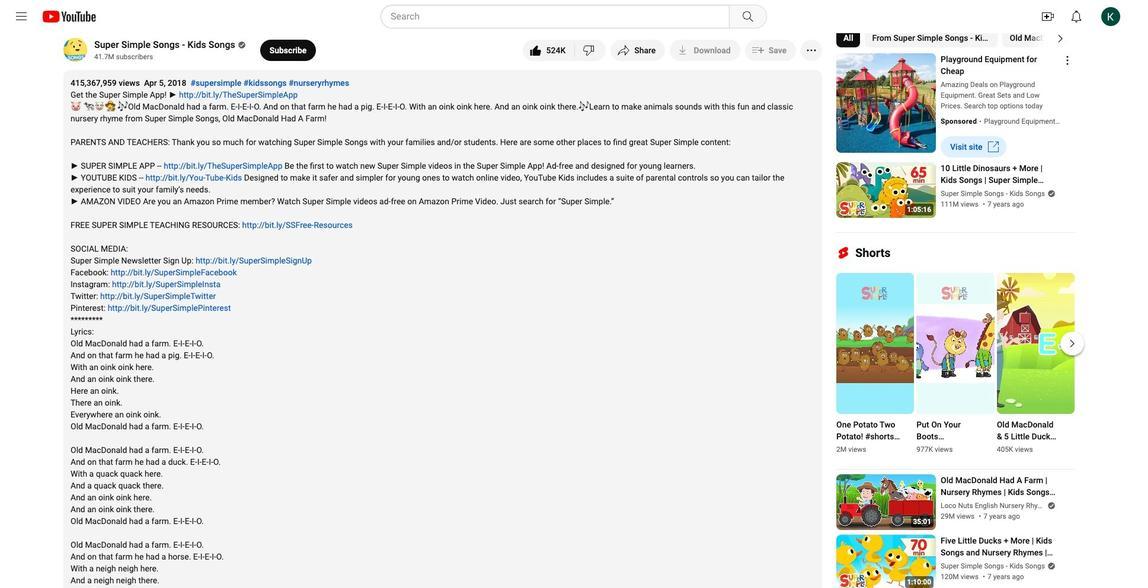 Task type: vqa. For each thing, say whether or not it's contained in the screenshot.
35 minutes, 39 seconds element
no



Task type: locate. For each thing, give the bounding box(es) containing it.
verified image
[[1046, 189, 1056, 198], [1046, 502, 1056, 510], [1046, 563, 1056, 571]]

Search text field
[[391, 9, 727, 24]]

1 vertical spatial verified image
[[1046, 502, 1056, 510]]

youtube video player element
[[63, 0, 823, 9]]

verified image down '10 little dinosaurs + more | kids songs | super simple songs by super simple songs - kids songs 111,895,230 views 7 years ago 1 hour, 5 minutes' element
[[1046, 189, 1056, 198]]

1 verified image from the top
[[1046, 189, 1056, 198]]

35 minutes, 1 second image
[[911, 517, 934, 529]]

10 little dinosaurs + more | kids songs | super simple songs by super simple songs - kids songs 111,895,230 views 7 years ago 1 hour, 5 minutes element
[[941, 163, 1061, 186]]

verified image for '10 little dinosaurs + more | kids songs | super simple songs by super simple songs - kids songs 111,895,230 views 7 years ago 1 hour, 5 minutes' element
[[1046, 189, 1056, 198]]

verified image down five little ducks + more | kids songs and nursery rhymes | super simple songs by super simple songs - kids songs 120,220,793 views 7 years ago 1 hour, 10 minutes element
[[1046, 563, 1056, 571]]

verified image down the old macdonald had a farm | nursery rhymes | kids songs for children by loco nuts english nursery rhymes and kids songs 29,713,684 views 7 years ago 35 minutes element
[[1046, 502, 1056, 510]]

2 vertical spatial verified image
[[1046, 563, 1056, 571]]

1 hour, 10 minutes image
[[905, 577, 934, 589]]

None text field
[[694, 46, 731, 55], [917, 419, 981, 443], [997, 419, 1061, 443], [694, 46, 731, 55], [917, 419, 981, 443], [997, 419, 1061, 443]]

3 verified image from the top
[[1046, 563, 1056, 571]]

0 vertical spatial verified image
[[1046, 189, 1056, 198]]

None search field
[[359, 5, 770, 28]]

tab list
[[837, 24, 1139, 52]]

None text field
[[270, 46, 307, 55], [951, 142, 983, 152], [837, 419, 900, 443], [270, 46, 307, 55], [951, 142, 983, 152], [837, 419, 900, 443]]

2 verified image from the top
[[1046, 502, 1056, 510]]



Task type: describe. For each thing, give the bounding box(es) containing it.
sponsored image
[[941, 116, 985, 127]]

verified image for five little ducks + more | kids songs and nursery rhymes | super simple songs by super simple songs - kids songs 120,220,793 views 7 years ago 1 hour, 10 minutes element
[[1046, 563, 1056, 571]]

verified image for the old macdonald had a farm | nursery rhymes | kids songs for children by loco nuts english nursery rhymes and kids songs 29,713,684 views 7 years ago 35 minutes element
[[1046, 502, 1056, 510]]

five little ducks + more | kids songs and nursery rhymes | super simple songs by super simple songs - kids songs 120,220,793 views 7 years ago 1 hour, 10 minutes element
[[941, 536, 1061, 559]]

autoplay is off image
[[646, 0, 672, 9]]

verified image
[[235, 41, 246, 49]]

old macdonald had a farm | nursery rhymes | kids songs for children by loco nuts english nursery rhymes and kids songs 29,713,684 views 7 years ago 35 minutes element
[[941, 475, 1061, 499]]

avatar image image
[[1102, 7, 1121, 26]]

1 hour, 5 minutes, 16 seconds image
[[905, 204, 934, 216]]



